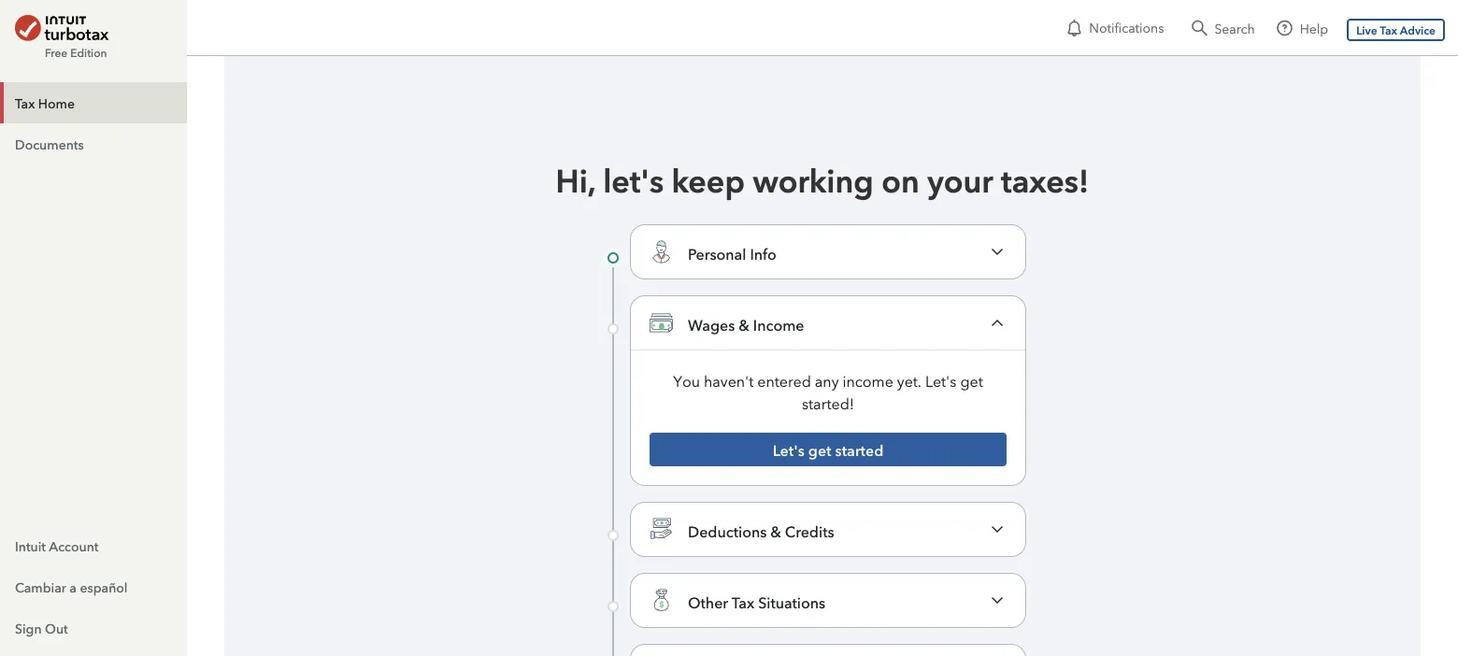 Task type: locate. For each thing, give the bounding box(es) containing it.
& right wages
[[739, 314, 750, 334]]

live tax advice
[[1357, 22, 1436, 37]]

cambiar a español
[[15, 578, 128, 595]]

get right yet.
[[960, 370, 983, 390]]

1 horizontal spatial let's
[[925, 370, 957, 390]]

haven't
[[704, 370, 754, 390]]

help
[[1300, 19, 1329, 36]]

2 horizontal spatial tax
[[1380, 22, 1398, 37]]

& for deductions
[[771, 521, 781, 541]]

wages
[[688, 314, 735, 334]]

income
[[843, 370, 894, 390]]

2 vertical spatial tax
[[732, 592, 755, 612]]

tax inside dropdown button
[[732, 592, 755, 612]]

1 vertical spatial get
[[808, 440, 832, 460]]

credits
[[785, 521, 834, 541]]

help button
[[1268, 11, 1338, 45]]

hi, let's keep working on your taxes!
[[556, 158, 1089, 201]]

personal info
[[688, 243, 777, 263]]

& left credits
[[771, 521, 781, 541]]

let's
[[925, 370, 957, 390], [773, 440, 805, 460]]

1 vertical spatial tax
[[15, 94, 35, 111]]

wages & income
[[688, 314, 804, 334]]

any
[[815, 370, 839, 390]]

wages & income button
[[631, 296, 1025, 350]]

let's
[[603, 158, 664, 201]]

tax right other at the bottom left
[[732, 592, 755, 612]]

sign out
[[15, 619, 68, 637]]

0 vertical spatial tax
[[1380, 22, 1398, 37]]

1 vertical spatial &
[[771, 521, 781, 541]]

let's down started!
[[773, 440, 805, 460]]

0 vertical spatial get
[[960, 370, 983, 390]]

hi,
[[556, 158, 595, 201]]

&
[[739, 314, 750, 334], [771, 521, 781, 541]]

personal info button
[[631, 225, 1025, 279]]

info
[[750, 243, 777, 263]]

1 vertical spatial let's
[[773, 440, 805, 460]]

a
[[69, 578, 77, 595]]

your
[[928, 158, 993, 201]]

live
[[1357, 22, 1378, 37]]

started!
[[802, 393, 854, 413]]

tax right live
[[1380, 22, 1398, 37]]

live tax advice button
[[1347, 18, 1445, 41]]

español
[[80, 578, 128, 595]]

get left started
[[808, 440, 832, 460]]

0 horizontal spatial &
[[739, 314, 750, 334]]

advice
[[1400, 22, 1436, 37]]

other
[[688, 592, 728, 612]]

let's get started
[[773, 440, 884, 460]]

0 horizontal spatial tax
[[15, 94, 35, 111]]

tax
[[1380, 22, 1398, 37], [15, 94, 35, 111], [732, 592, 755, 612]]

notifications
[[1089, 18, 1164, 36]]

cambiar
[[15, 578, 66, 595]]

0 vertical spatial let's
[[925, 370, 957, 390]]

working
[[753, 158, 874, 201]]

0 horizontal spatial get
[[808, 440, 832, 460]]

intuit
[[15, 537, 46, 554]]

sign
[[15, 619, 42, 637]]

tax left home
[[15, 94, 35, 111]]

home
[[38, 94, 75, 111]]

yet.
[[897, 370, 922, 390]]

1 horizontal spatial get
[[960, 370, 983, 390]]

tax inside "button"
[[1380, 22, 1398, 37]]

edition
[[70, 45, 107, 60]]

turbotax image
[[15, 15, 109, 41]]

let's right yet.
[[925, 370, 957, 390]]

let's inside button
[[773, 440, 805, 460]]

tax for live
[[1380, 22, 1398, 37]]

0 vertical spatial &
[[739, 314, 750, 334]]

get
[[960, 370, 983, 390], [808, 440, 832, 460]]

documents
[[15, 135, 84, 152]]

deductions & credits button
[[631, 503, 1025, 556]]

1 horizontal spatial tax
[[732, 592, 755, 612]]

other tax situations button
[[631, 574, 1025, 627]]

1 horizontal spatial &
[[771, 521, 781, 541]]

0 horizontal spatial let's
[[773, 440, 805, 460]]



Task type: describe. For each thing, give the bounding box(es) containing it.
on
[[882, 158, 920, 201]]

you haven't entered any income yet. let's get started!
[[673, 370, 983, 413]]

notifications button
[[1058, 11, 1172, 45]]

& for wages
[[739, 314, 750, 334]]

keep
[[672, 158, 745, 201]]

other tax situations icon image
[[650, 589, 673, 612]]

deductions & credits icon image
[[650, 518, 673, 541]]

deductions & credits
[[688, 521, 834, 541]]

situations
[[758, 592, 826, 612]]

other tax situations
[[688, 592, 826, 612]]

deductions
[[688, 521, 767, 541]]

cambiar a español link
[[0, 566, 187, 608]]

personal
[[688, 243, 746, 263]]

get inside you haven't entered any income yet. let's get started!
[[960, 370, 983, 390]]

taxes!
[[1001, 158, 1089, 201]]

free
[[45, 45, 67, 60]]

search button
[[1183, 11, 1265, 45]]

out
[[45, 619, 68, 637]]

free edition
[[45, 45, 107, 60]]

income
[[753, 314, 804, 334]]

get inside button
[[808, 440, 832, 460]]

account
[[49, 537, 99, 554]]

wages & income icon image
[[650, 311, 673, 335]]

tax for other
[[732, 592, 755, 612]]

started
[[835, 440, 884, 460]]

you
[[673, 370, 700, 390]]

sign out link
[[0, 608, 187, 649]]

personal info icon image
[[650, 240, 673, 264]]

let's get started button
[[650, 433, 1007, 466]]

entered
[[758, 370, 811, 390]]

progress, 7 steps, current step 1. element
[[608, 224, 1038, 656]]

documents link
[[0, 123, 187, 165]]

tax home link
[[0, 82, 187, 123]]

search
[[1215, 19, 1255, 36]]

tax home
[[15, 94, 75, 111]]

intuit account link
[[0, 525, 187, 566]]

intuit account
[[15, 537, 99, 554]]

let's inside you haven't entered any income yet. let's get started!
[[925, 370, 957, 390]]



Task type: vqa. For each thing, say whether or not it's contained in the screenshot.
get within the button
yes



